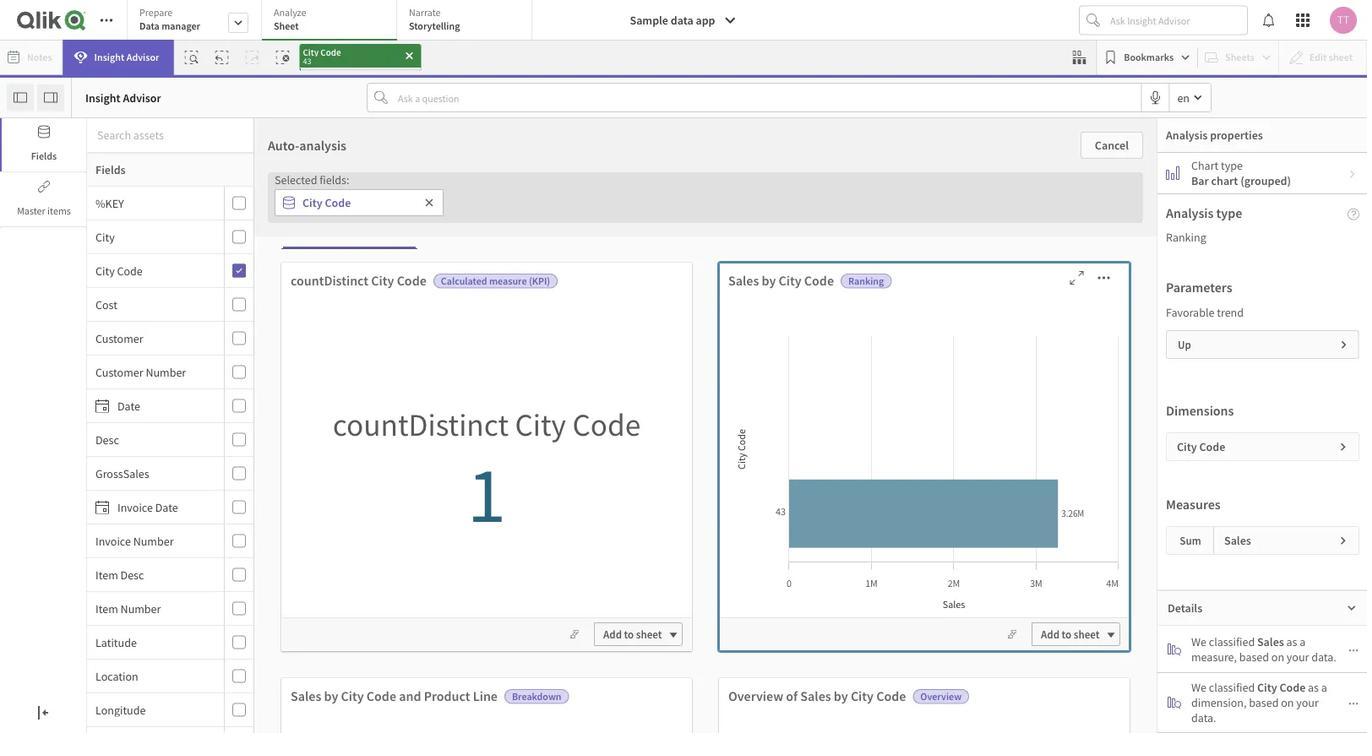 Task type: describe. For each thing, give the bounding box(es) containing it.
customer for customer number
[[95, 365, 143, 380]]

we classified sales
[[1192, 634, 1284, 649]]

number for invoice number
[[133, 534, 174, 549]]

additional results (6)
[[297, 220, 402, 236]]

. save any insights you discover to this sheet.
[[381, 514, 550, 555]]

step back image
[[215, 51, 229, 64]]

sheet...
[[875, 240, 937, 265]]

data
[[139, 19, 160, 33]]

overview for overview of sales by city code
[[728, 688, 783, 705]]

advisor inside dropdown button
[[126, 51, 159, 64]]

use
[[828, 469, 849, 484]]

insights inside explore your data directly or let qlik generate insights for you with
[[439, 491, 477, 507]]

item for item desc
[[95, 567, 118, 583]]

sample
[[630, 13, 668, 28]]

favorable
[[1166, 305, 1215, 320]]

additional
[[297, 220, 349, 236]]

(grouped)
[[1241, 173, 1291, 188]]

sum button
[[1167, 527, 1214, 554]]

item number menu item
[[87, 592, 254, 626]]

1 horizontal spatial fields
[[95, 162, 126, 177]]

you inside . save any insights you discover to this sheet.
[[422, 540, 440, 555]]

city inside city code 43
[[303, 46, 319, 58]]

city code 43
[[303, 46, 341, 66]]

classified for dimension,
[[1209, 680, 1255, 695]]

as for sales
[[1287, 634, 1298, 649]]

measure,
[[1192, 649, 1237, 665]]

line
[[473, 688, 498, 705]]

calculated measure (kpi)
[[441, 275, 550, 288]]

using
[[742, 469, 769, 484]]

overview for overview
[[921, 690, 962, 704]]

get
[[661, 240, 687, 265]]

latitude menu item
[[87, 626, 254, 660]]

clear selection for field: city code image
[[404, 51, 414, 61]]

. for question?
[[736, 491, 739, 507]]

app
[[696, 13, 715, 28]]

countdistinct city code
[[291, 272, 427, 289]]

analyze image for measure,
[[1168, 643, 1181, 656]]

latitude button
[[87, 635, 221, 650]]

sheet. for data
[[520, 540, 550, 555]]

and for product
[[399, 688, 421, 705]]

invoice number button
[[87, 534, 221, 549]]

1 add from the left
[[603, 628, 622, 642]]

new inside to start creating visualizations and build your new sheet.
[[887, 517, 908, 532]]

desc inside menu item
[[95, 432, 119, 447]]

data inside button
[[671, 13, 693, 28]]

cancel button
[[1081, 132, 1143, 159]]

product
[[424, 688, 470, 705]]

customer button
[[87, 331, 221, 346]]

option
[[523, 240, 579, 265]]

item desc
[[95, 567, 144, 583]]

narrate
[[409, 6, 441, 19]]

analysis for analysis properties
[[1166, 128, 1208, 143]]

insights left in
[[646, 469, 685, 484]]

sheet
[[274, 19, 299, 33]]

up
[[1178, 338, 1191, 352]]

1 master items button from the left
[[0, 173, 86, 226]]

chart
[[1192, 158, 1219, 173]]

city code inside menu item
[[95, 263, 143, 278]]

based for sales
[[1240, 649, 1269, 665]]

cost
[[95, 297, 117, 312]]

master items
[[17, 205, 71, 218]]

advisor down insight advisor dropdown button
[[123, 90, 161, 105]]

city code button
[[87, 263, 221, 278]]

invoice date
[[117, 500, 178, 515]]

code inside city code 43
[[321, 46, 341, 58]]

breakdown
[[512, 690, 562, 704]]

customer number menu item
[[87, 356, 254, 390]]

desc inside menu item
[[120, 567, 144, 583]]

on for sales
[[1272, 649, 1285, 665]]

sample data app button
[[620, 7, 747, 34]]

1 vertical spatial ranking
[[848, 275, 884, 288]]

ask insight advisor
[[639, 493, 725, 507]]

city inside countdistinct city code 1
[[515, 405, 566, 444]]

found
[[599, 517, 628, 532]]

prepare data manager
[[139, 6, 200, 33]]

your inside the as a measure, based on your data.
[[1287, 649, 1309, 665]]

location menu item
[[87, 660, 254, 694]]

hide assets image
[[14, 91, 27, 104]]

item desc menu item
[[87, 559, 254, 592]]

city code menu item
[[87, 254, 254, 288]]

your inside explore your data directly or let qlik generate insights for you with
[[417, 469, 440, 484]]

invoice date menu item
[[87, 491, 254, 525]]

in
[[687, 469, 696, 484]]

edit
[[880, 470, 899, 484]]

insights inside . save any insights you discover to this sheet.
[[381, 540, 420, 555]]

date menu item
[[87, 390, 254, 423]]

you inside explore your data directly or let qlik generate insights for you with
[[496, 491, 514, 507]]

1 add to sheet button from the left
[[594, 623, 683, 647]]

2 add to sheet from the left
[[1041, 628, 1100, 642]]

Ask a question text field
[[395, 84, 1141, 111]]

selected fields:
[[275, 172, 349, 188]]

of
[[786, 688, 798, 705]]

sales for sales by city code
[[728, 272, 759, 289]]

menu inside 1 application
[[87, 187, 254, 734]]

customer for customer
[[95, 331, 143, 346]]

sum
[[1180, 534, 1201, 548]]

analysis type
[[1166, 205, 1243, 221]]

2 vertical spatial insight advisor
[[416, 515, 486, 529]]

countdistinct city code 1
[[333, 405, 641, 543]]

with
[[516, 491, 538, 507]]

insights inside . any found insights can be saved to this sheet.
[[631, 517, 669, 532]]

1 horizontal spatial sheet
[[901, 470, 927, 484]]

storytelling
[[409, 19, 460, 33]]

new for create
[[882, 434, 907, 451]]

qlik
[[534, 469, 554, 484]]

up button
[[1167, 331, 1359, 358]]

ask
[[639, 493, 655, 507]]

explore your data directly or let qlik generate insights for you with
[[378, 469, 554, 507]]

fields:
[[320, 172, 349, 188]]

trend
[[1217, 305, 1244, 320]]

any
[[529, 514, 547, 529]]

43
[[303, 56, 311, 66]]

city button
[[87, 229, 221, 245]]

invoice number
[[95, 534, 174, 549]]

overview of sales by city code
[[728, 688, 906, 705]]

build
[[956, 494, 981, 509]]

sheet. for analytics
[[911, 517, 941, 532]]

insight advisor button
[[63, 40, 174, 75]]

analysis
[[299, 137, 346, 154]]

customer number
[[95, 365, 186, 380]]

Ask Insight Advisor text field
[[1107, 7, 1247, 34]]

insight inside dropdown button
[[94, 51, 124, 64]]

full screen image
[[1064, 270, 1091, 286]]

advisor up discover
[[451, 515, 486, 529]]

start
[[953, 469, 975, 484]]

bookmarks
[[1124, 51, 1174, 64]]

insight advisor inside dropdown button
[[94, 51, 159, 64]]

. any found insights can be saved to this sheet.
[[599, 491, 768, 555]]

as for city code
[[1308, 680, 1319, 695]]

properties
[[1210, 128, 1263, 143]]

by for sales by city code
[[762, 272, 776, 289]]

dimension,
[[1192, 695, 1247, 711]]

sales by city code
[[728, 272, 834, 289]]

adding
[[755, 240, 814, 265]]

edit image
[[860, 469, 880, 484]]

advisor up the be
[[691, 493, 725, 507]]

analyze sheet
[[274, 6, 306, 33]]

discover
[[443, 540, 484, 555]]

auto-
[[268, 137, 299, 154]]

auto-analysis
[[268, 137, 346, 154]]

choose an option below to get started adding to this sheet...
[[431, 240, 937, 265]]



Task type: vqa. For each thing, say whether or not it's contained in the screenshot.
Subscriptions
no



Task type: locate. For each thing, give the bounding box(es) containing it.
your up generate
[[417, 469, 440, 484]]

data left app at the top of the page
[[671, 13, 693, 28]]

location button
[[87, 669, 221, 684]]

desc menu item
[[87, 423, 254, 457]]

2 we from the top
[[1192, 680, 1207, 695]]

0 horizontal spatial sheet
[[636, 628, 662, 642]]

longitude menu item
[[87, 694, 254, 728]]

code inside city code menu item
[[117, 263, 143, 278]]

analysis down 'bar' at top
[[1166, 205, 1214, 221]]

0 vertical spatial ranking
[[1166, 230, 1207, 245]]

0 vertical spatial we
[[1192, 634, 1207, 649]]

1 vertical spatial analyze image
[[1168, 696, 1181, 710]]

more image
[[1091, 270, 1118, 286]]

classified up we classified city code
[[1209, 634, 1255, 649]]

2 analysis from the top
[[1166, 205, 1214, 221]]

this down any
[[750, 517, 768, 532]]

the right in
[[699, 469, 715, 484]]

0 horizontal spatial .
[[497, 514, 500, 529]]

sales by city code and product line
[[291, 688, 498, 705]]

type
[[1221, 158, 1243, 173], [1217, 205, 1243, 221]]

type down chart
[[1217, 205, 1243, 221]]

1 horizontal spatial sheet.
[[669, 540, 699, 555]]

0 horizontal spatial you
[[422, 540, 440, 555]]

number inside "menu item"
[[120, 601, 161, 616]]

on up we classified city code
[[1272, 649, 1285, 665]]

analysis up chart
[[1166, 128, 1208, 143]]

date down 'grosssales' menu item
[[155, 500, 178, 515]]

deselect field image
[[424, 198, 434, 208]]

2 classified from the top
[[1209, 680, 1255, 695]]

visualizations
[[865, 494, 932, 509]]

on inside the as a measure, based on your data.
[[1272, 649, 1285, 665]]

new down visualizations on the right bottom of the page
[[887, 517, 908, 532]]

on down the as a measure, based on your data.
[[1281, 695, 1294, 711]]

new right find
[[623, 469, 644, 484]]

fields up %key
[[95, 162, 126, 177]]

date down customer number
[[117, 398, 140, 414]]

1 horizontal spatial you
[[496, 491, 514, 507]]

date button
[[87, 398, 221, 414]]

explore for explore the data
[[418, 434, 462, 451]]

countdistinct up generate
[[333, 405, 509, 444]]

1 vertical spatial the
[[699, 469, 715, 484]]

and left product
[[399, 688, 421, 705]]

fields
[[31, 150, 57, 163], [95, 162, 126, 177]]

your down visualizations on the right bottom of the page
[[863, 517, 885, 532]]

analytics
[[909, 434, 962, 451]]

for
[[480, 491, 493, 507]]

smart search image
[[185, 51, 198, 64]]

insight advisor down insight advisor dropdown button
[[85, 90, 161, 105]]

0 vertical spatial you
[[496, 491, 514, 507]]

%key button
[[87, 196, 221, 211]]

0 vertical spatial .
[[736, 491, 739, 507]]

number down customer menu item
[[146, 365, 186, 380]]

save
[[503, 514, 526, 529]]

countdistinct down additional
[[291, 272, 369, 289]]

results
[[352, 220, 386, 236]]

item up latitude
[[95, 601, 118, 616]]

customer inside customer number menu item
[[95, 365, 143, 380]]

1 vertical spatial type
[[1217, 205, 1243, 221]]

1 vertical spatial on
[[1281, 695, 1294, 711]]

city code down fields:
[[303, 195, 351, 210]]

invoice number menu item
[[87, 525, 254, 559]]

a down the as a measure, based on your data.
[[1321, 680, 1327, 695]]

and left build
[[934, 494, 953, 509]]

1 horizontal spatial ranking
[[1166, 230, 1207, 245]]

data. for as a dimension, based on your data.
[[1192, 711, 1217, 726]]

this left sheet...
[[840, 240, 871, 265]]

customer down customer button
[[95, 365, 143, 380]]

data inside explore your data directly or let qlik generate insights for you with
[[442, 469, 464, 484]]

small image for city code
[[1339, 442, 1349, 452]]

0 horizontal spatial data.
[[1192, 711, 1217, 726]]

1 vertical spatial invoice
[[95, 534, 131, 549]]

this down save
[[499, 540, 518, 555]]

0 vertical spatial analyze image
[[1168, 643, 1181, 656]]

2 vertical spatial city code
[[1177, 439, 1226, 455]]

insights down ask in the bottom of the page
[[631, 517, 669, 532]]

1 vertical spatial and
[[399, 688, 421, 705]]

. inside . any found insights can be saved to this sheet.
[[736, 491, 739, 507]]

grosssales button
[[87, 466, 221, 481]]

we for as a measure, based on your data.
[[1192, 634, 1207, 649]]

1 vertical spatial based
[[1249, 695, 1279, 711]]

explore the data
[[418, 434, 513, 451]]

selections tool image
[[1073, 51, 1086, 64]]

based inside as a dimension, based on your data.
[[1249, 695, 1279, 711]]

item number button
[[87, 601, 221, 616]]

1 vertical spatial customer
[[95, 365, 143, 380]]

this inside . any found insights can be saved to this sheet.
[[750, 517, 768, 532]]

item for item number
[[95, 601, 118, 616]]

desc up grosssales
[[95, 432, 119, 447]]

type for chart
[[1221, 158, 1243, 173]]

insights down generate
[[381, 540, 420, 555]]

0 horizontal spatial and
[[399, 688, 421, 705]]

2 customer from the top
[[95, 365, 143, 380]]

city code up cost
[[95, 263, 143, 278]]

0 horizontal spatial sheet.
[[520, 540, 550, 555]]

. left save
[[497, 514, 500, 529]]

0 vertical spatial invoice
[[117, 500, 153, 515]]

we down measure,
[[1192, 680, 1207, 695]]

create new analytics
[[842, 434, 962, 451]]

saved
[[706, 517, 735, 532]]

based up we classified city code
[[1240, 649, 1269, 665]]

1 horizontal spatial add to sheet
[[1041, 628, 1100, 642]]

a inside the as a measure, based on your data.
[[1300, 634, 1306, 649]]

we down "details"
[[1192, 634, 1207, 649]]

started
[[691, 240, 751, 265]]

1 vertical spatial insight advisor
[[85, 90, 161, 105]]

explore up explore your data directly or let qlik generate insights for you with
[[418, 434, 462, 451]]

0 vertical spatial explore
[[418, 434, 462, 451]]

new for find
[[623, 469, 644, 484]]

a for have a question?
[[666, 434, 673, 451]]

invoice for invoice date
[[117, 500, 153, 515]]

number for customer number
[[146, 365, 186, 380]]

data. inside as a dimension, based on your data.
[[1192, 711, 1217, 726]]

ranking down sheet...
[[848, 275, 884, 288]]

cost button
[[87, 297, 221, 312]]

insights
[[646, 469, 685, 484], [439, 491, 477, 507], [631, 517, 669, 532], [381, 540, 420, 555]]

based for city code
[[1249, 695, 1279, 711]]

0 vertical spatial new
[[882, 434, 907, 451]]

as down the as a measure, based on your data.
[[1308, 680, 1319, 695]]

2 horizontal spatial by
[[834, 688, 848, 705]]

grosssales menu item
[[87, 457, 254, 491]]

menu
[[87, 187, 254, 734]]

city
[[303, 46, 319, 58], [303, 195, 323, 210], [95, 229, 115, 245], [95, 263, 115, 278], [371, 272, 394, 289], [779, 272, 802, 289], [515, 405, 566, 444], [1177, 439, 1197, 455], [1257, 680, 1277, 695], [341, 688, 364, 705], [851, 688, 874, 705]]

countdistinct for countdistinct city code 1
[[333, 405, 509, 444]]

1 horizontal spatial overview
[[921, 690, 962, 704]]

fields button
[[0, 118, 86, 172], [2, 118, 86, 172], [87, 153, 254, 187]]

your down the as a measure, based on your data.
[[1297, 695, 1319, 711]]

2 horizontal spatial a
[[1321, 680, 1327, 695]]

type inside 'chart type bar chart (grouped)'
[[1221, 158, 1243, 173]]

data left 'using'
[[717, 469, 739, 484]]

2 analyze image from the top
[[1168, 696, 1181, 710]]

2 horizontal spatial city code
[[1177, 439, 1226, 455]]

(kpi)
[[529, 275, 550, 288]]

countdistinct
[[291, 272, 369, 289], [333, 405, 509, 444]]

1 vertical spatial date
[[155, 500, 178, 515]]

we classified city code
[[1192, 680, 1306, 695]]

question?
[[676, 434, 733, 451]]

0 horizontal spatial by
[[324, 688, 338, 705]]

by for sales by city code and product line
[[324, 688, 338, 705]]

type for analysis
[[1217, 205, 1243, 221]]

and for build
[[934, 494, 953, 509]]

latitude
[[95, 635, 137, 650]]

countdistinct inside countdistinct city code 1
[[333, 405, 509, 444]]

1 vertical spatial number
[[133, 534, 174, 549]]

prepare
[[139, 6, 173, 19]]

1 horizontal spatial and
[[934, 494, 953, 509]]

manager
[[162, 19, 200, 33]]

code inside countdistinct city code 1
[[573, 405, 641, 444]]

any
[[741, 491, 760, 507]]

invoice up the item desc
[[95, 534, 131, 549]]

sheet. inside . any found insights can be saved to this sheet.
[[669, 540, 699, 555]]

invoice
[[117, 500, 153, 515], [95, 534, 131, 549]]

calculated
[[441, 275, 487, 288]]

2 horizontal spatial this
[[840, 240, 871, 265]]

0 horizontal spatial the
[[465, 434, 484, 451]]

0 vertical spatial based
[[1240, 649, 1269, 665]]

advisor down data
[[126, 51, 159, 64]]

0 horizontal spatial city code
[[95, 263, 143, 278]]

small image
[[1349, 645, 1359, 656]]

0 vertical spatial city code
[[303, 195, 351, 210]]

1 vertical spatial we
[[1192, 680, 1207, 695]]

clear all selections image
[[276, 51, 289, 64]]

your inside as a dimension, based on your data.
[[1297, 695, 1319, 711]]

2 add from the left
[[1041, 628, 1060, 642]]

advisor
[[126, 51, 159, 64], [123, 90, 161, 105], [691, 493, 725, 507], [451, 515, 486, 529]]

analyze image for dimension,
[[1168, 696, 1181, 710]]

0 vertical spatial desc
[[95, 432, 119, 447]]

ranking down analysis type
[[1166, 230, 1207, 245]]

an
[[498, 240, 519, 265]]

help image
[[1348, 208, 1360, 220]]

explore up generate
[[378, 469, 415, 484]]

0 vertical spatial a
[[666, 434, 673, 451]]

small image for up
[[1339, 335, 1349, 355]]

generate
[[393, 491, 436, 507]]

insights left the for
[[439, 491, 477, 507]]

0 horizontal spatial add to sheet
[[603, 628, 662, 642]]

0 vertical spatial insight advisor
[[94, 51, 159, 64]]

1 application
[[0, 0, 1367, 734]]

0 horizontal spatial overview
[[728, 688, 783, 705]]

data
[[671, 13, 693, 28], [487, 434, 513, 451], [442, 469, 464, 484], [717, 469, 739, 484]]

based inside the as a measure, based on your data.
[[1240, 649, 1269, 665]]

0 vertical spatial date
[[117, 398, 140, 414]]

a inside as a dimension, based on your data.
[[1321, 680, 1327, 695]]

number down invoice date button
[[133, 534, 174, 549]]

new right create
[[882, 434, 907, 451]]

1 horizontal spatial this
[[750, 517, 768, 532]]

desc down invoice number
[[120, 567, 144, 583]]

1 add to sheet from the left
[[603, 628, 662, 642]]

classified for measure,
[[1209, 634, 1255, 649]]

favorable trend
[[1166, 305, 1244, 320]]

location
[[95, 669, 138, 684]]

as a dimension, based on your data.
[[1192, 680, 1327, 726]]

as right we classified sales
[[1287, 634, 1298, 649]]

on inside as a dimension, based on your data.
[[1281, 695, 1294, 711]]

small image
[[1348, 169, 1358, 180], [1339, 335, 1349, 355], [1339, 442, 1349, 452], [1339, 536, 1349, 546], [1347, 603, 1357, 614], [1349, 699, 1359, 709]]

customer menu item
[[87, 322, 254, 356]]

insight advisor
[[94, 51, 159, 64], [85, 90, 161, 105], [416, 515, 486, 529]]

to start creating visualizations and build your new sheet.
[[822, 469, 981, 532]]

1 vertical spatial analysis
[[1166, 205, 1214, 221]]

1 horizontal spatial add
[[1041, 628, 1060, 642]]

1 horizontal spatial explore
[[418, 434, 462, 451]]

selected
[[275, 172, 317, 188]]

1 vertical spatial item
[[95, 601, 118, 616]]

code
[[321, 46, 341, 58], [325, 195, 351, 210], [117, 263, 143, 278], [397, 272, 427, 289], [804, 272, 834, 289], [573, 405, 641, 444], [1200, 439, 1226, 455], [1280, 680, 1306, 695], [367, 688, 396, 705], [876, 688, 906, 705]]

number down item desc button
[[120, 601, 161, 616]]

to inside . save any insights you discover to this sheet.
[[487, 540, 497, 555]]

analyze image
[[1168, 643, 1181, 656], [1168, 696, 1181, 710]]

1 vertical spatial desc
[[120, 567, 144, 583]]

1 horizontal spatial a
[[1300, 634, 1306, 649]]

2 item from the top
[[95, 601, 118, 616]]

invoice up invoice number
[[117, 500, 153, 515]]

additional results (6) button
[[283, 208, 416, 248]]

2 vertical spatial a
[[1321, 680, 1327, 695]]

city code down dimensions
[[1177, 439, 1226, 455]]

1 horizontal spatial date
[[155, 500, 178, 515]]

%key menu item
[[87, 187, 254, 221]]

a for as a dimension, based on your data.
[[1321, 680, 1327, 695]]

1 vertical spatial city code
[[95, 263, 143, 278]]

. inside . save any insights you discover to this sheet.
[[497, 514, 500, 529]]

0 horizontal spatial a
[[666, 434, 673, 451]]

details
[[1168, 601, 1203, 616]]

we for as a dimension, based on your data.
[[1192, 680, 1207, 695]]

analysis for analysis type
[[1166, 205, 1214, 221]]

insight advisor up discover
[[416, 515, 486, 529]]

measure
[[489, 275, 527, 288]]

bookmarks button
[[1101, 44, 1194, 71]]

bar
[[1192, 173, 1209, 188]]

0 vertical spatial analysis
[[1166, 128, 1208, 143]]

to inside to start creating visualizations and build your new sheet.
[[940, 469, 951, 484]]

data. down we classified city code
[[1192, 711, 1217, 726]]

data. left small icon
[[1312, 649, 1337, 665]]

. left any
[[736, 491, 739, 507]]

add
[[603, 628, 622, 642], [1041, 628, 1060, 642]]

number for item number
[[120, 601, 161, 616]]

as
[[1287, 634, 1298, 649], [1308, 680, 1319, 695]]

longitude button
[[87, 703, 221, 718]]

cost menu item
[[87, 288, 254, 322]]

2 vertical spatial number
[[120, 601, 161, 616]]

classified down measure,
[[1209, 680, 1255, 695]]

a right 'have'
[[666, 434, 673, 451]]

1 horizontal spatial city code
[[303, 195, 351, 210]]

invoice for invoice number
[[95, 534, 131, 549]]

1 we from the top
[[1192, 634, 1207, 649]]

hide properties image
[[44, 91, 57, 104]]

tab list
[[127, 0, 538, 42]]

0 vertical spatial customer
[[95, 331, 143, 346]]

0 horizontal spatial this
[[499, 540, 518, 555]]

sheet. inside to start creating visualizations and build your new sheet.
[[911, 517, 941, 532]]

1 item from the top
[[95, 567, 118, 583]]

item inside "menu item"
[[95, 601, 118, 616]]

sales for sales by city code and product line
[[291, 688, 321, 705]]

sheet. down any on the left bottom of the page
[[520, 540, 550, 555]]

1 vertical spatial data.
[[1192, 711, 1217, 726]]

1 horizontal spatial as
[[1308, 680, 1319, 695]]

tab list inside 1 application
[[127, 0, 538, 42]]

1 classified from the top
[[1209, 634, 1255, 649]]

cancel
[[1095, 138, 1129, 153]]

1 vertical spatial as
[[1308, 680, 1319, 695]]

analysis properties
[[1166, 128, 1263, 143]]

number
[[146, 365, 186, 380], [133, 534, 174, 549], [120, 601, 161, 616]]

desc
[[95, 432, 119, 447], [120, 567, 144, 583]]

1 horizontal spatial desc
[[120, 567, 144, 583]]

0 horizontal spatial add
[[603, 628, 622, 642]]

2 vertical spatial this
[[499, 540, 518, 555]]

bar chart image
[[1166, 166, 1180, 180]]

insight advisor down data
[[94, 51, 159, 64]]

0 vertical spatial item
[[95, 567, 118, 583]]

you left discover
[[422, 540, 440, 555]]

ranking
[[1166, 230, 1207, 245], [848, 275, 884, 288]]

analyze
[[274, 6, 306, 19]]

0 vertical spatial and
[[934, 494, 953, 509]]

%key
[[95, 196, 124, 211]]

1 vertical spatial this
[[750, 517, 768, 532]]

item up item number
[[95, 567, 118, 583]]

a left small icon
[[1300, 634, 1306, 649]]

0 vertical spatial type
[[1221, 158, 1243, 173]]

parameters
[[1166, 279, 1233, 296]]

terry turtle image
[[1330, 7, 1357, 34]]

type right chart
[[1221, 158, 1243, 173]]

2 horizontal spatial sheet.
[[911, 517, 941, 532]]

0 horizontal spatial desc
[[95, 432, 119, 447]]

1 vertical spatial new
[[623, 469, 644, 484]]

item
[[95, 567, 118, 583], [95, 601, 118, 616]]

0 vertical spatial as
[[1287, 634, 1298, 649]]

item inside menu item
[[95, 567, 118, 583]]

this inside . save any insights you discover to this sheet.
[[499, 540, 518, 555]]

directly
[[466, 469, 504, 484]]

small image inside up button
[[1339, 335, 1349, 355]]

en
[[1178, 90, 1190, 105]]

let
[[519, 469, 532, 484]]

data. for as a measure, based on your data.
[[1312, 649, 1337, 665]]

2 master items button from the left
[[2, 173, 86, 226]]

0 horizontal spatial date
[[117, 398, 140, 414]]

city menu item
[[87, 221, 254, 254]]

the up "directly"
[[465, 434, 484, 451]]

.
[[736, 491, 739, 507], [497, 514, 500, 529]]

1 analysis from the top
[[1166, 128, 1208, 143]]

1 vertical spatial you
[[422, 540, 440, 555]]

you right the for
[[496, 491, 514, 507]]

0 vertical spatial data.
[[1312, 649, 1337, 665]]

. for data
[[497, 514, 500, 529]]

1 analyze image from the top
[[1168, 643, 1181, 656]]

and inside to start creating visualizations and build your new sheet.
[[934, 494, 953, 509]]

explore inside explore your data directly or let qlik generate insights for you with
[[378, 469, 415, 484]]

sample data app
[[630, 13, 715, 28]]

data up or in the bottom left of the page
[[487, 434, 513, 451]]

sheet. down visualizations on the right bottom of the page
[[911, 517, 941, 532]]

as inside as a dimension, based on your data.
[[1308, 680, 1319, 695]]

as inside the as a measure, based on your data.
[[1287, 634, 1298, 649]]

explore for explore your data directly or let qlik generate insights for you with
[[378, 469, 415, 484]]

based right dimension, at the right bottom
[[1249, 695, 1279, 711]]

add to sheet button
[[594, 623, 683, 647], [1032, 623, 1121, 647]]

1 vertical spatial a
[[1300, 634, 1306, 649]]

sheet.
[[911, 517, 941, 532], [520, 540, 550, 555], [669, 540, 699, 555]]

0 vertical spatial classified
[[1209, 634, 1255, 649]]

0 horizontal spatial fields
[[31, 150, 57, 163]]

your left small icon
[[1287, 649, 1309, 665]]

1 vertical spatial countdistinct
[[333, 405, 509, 444]]

or
[[506, 469, 516, 484]]

your inside to start creating visualizations and build your new sheet.
[[863, 517, 885, 532]]

1 horizontal spatial by
[[762, 272, 776, 289]]

0 vertical spatial countdistinct
[[291, 272, 369, 289]]

customer inside customer menu item
[[95, 331, 143, 346]]

fields up master items at the left
[[31, 150, 57, 163]]

menu containing %key
[[87, 187, 254, 734]]

en button
[[1170, 84, 1211, 112]]

add to sheet
[[603, 628, 662, 642], [1041, 628, 1100, 642]]

0 vertical spatial number
[[146, 365, 186, 380]]

1 horizontal spatial the
[[699, 469, 715, 484]]

to inside . any found insights can be saved to this sheet.
[[737, 517, 748, 532]]

sheet. inside . save any insights you discover to this sheet.
[[520, 540, 550, 555]]

sales for sales
[[1225, 533, 1251, 548]]

2 vertical spatial new
[[887, 517, 908, 532]]

Search assets text field
[[87, 120, 254, 150]]

find
[[599, 469, 621, 484]]

item number
[[95, 601, 161, 616]]

0 vertical spatial the
[[465, 434, 484, 451]]

1 horizontal spatial add to sheet button
[[1032, 623, 1121, 647]]

customer down cost
[[95, 331, 143, 346]]

analyze image left measure,
[[1168, 643, 1181, 656]]

1 horizontal spatial data.
[[1312, 649, 1337, 665]]

data left "directly"
[[442, 469, 464, 484]]

sheet. down can
[[669, 540, 699, 555]]

below
[[583, 240, 635, 265]]

on for city
[[1281, 695, 1294, 711]]

2 add to sheet button from the left
[[1032, 623, 1121, 647]]

data. inside the as a measure, based on your data.
[[1312, 649, 1337, 665]]

0 vertical spatial this
[[840, 240, 871, 265]]

2 horizontal spatial sheet
[[1074, 628, 1100, 642]]

countdistinct for countdistinct city code
[[291, 272, 369, 289]]

0 vertical spatial on
[[1272, 649, 1285, 665]]

small image for sales
[[1339, 536, 1349, 546]]

tab list containing prepare
[[127, 0, 538, 42]]

0 horizontal spatial explore
[[378, 469, 415, 484]]

a for as a measure, based on your data.
[[1300, 634, 1306, 649]]

small image for details
[[1347, 603, 1357, 614]]

analyze image left dimension, at the right bottom
[[1168, 696, 1181, 710]]

1 customer from the top
[[95, 331, 143, 346]]



